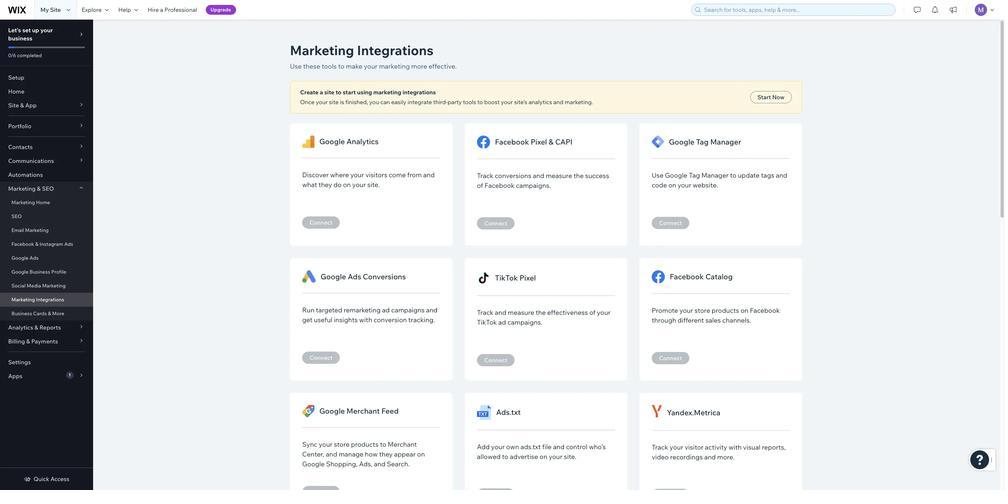 Task type: vqa. For each thing, say whether or not it's contained in the screenshot.


Task type: locate. For each thing, give the bounding box(es) containing it.
1 vertical spatial measure
[[508, 309, 535, 317]]

pixel for facebook
[[531, 137, 547, 147]]

google analytics
[[320, 137, 379, 146]]

and inside discover where your visitors come from and what they do on your site.
[[423, 171, 435, 179]]

google business profile
[[11, 269, 66, 275]]

1 horizontal spatial integrations
[[357, 42, 434, 58]]

0 horizontal spatial a
[[160, 6, 163, 13]]

and right conversions
[[533, 172, 545, 180]]

1 vertical spatial they
[[379, 450, 393, 458]]

1 vertical spatial with
[[729, 443, 742, 452]]

integrations inside marketing integrations use these tools to make your marketing more effective.
[[357, 42, 434, 58]]

1 vertical spatial of
[[590, 309, 596, 317]]

of inside track conversions and measure the success of facebook campaigns.
[[477, 181, 483, 190]]

effectiveness
[[548, 309, 588, 317]]

marketing integrations
[[11, 297, 64, 303]]

ads right instagram
[[64, 241, 73, 247]]

1 vertical spatial products
[[351, 441, 379, 449]]

1 vertical spatial a
[[320, 89, 323, 96]]

on down file
[[540, 453, 548, 461]]

search.
[[387, 460, 410, 468]]

1 horizontal spatial merchant
[[388, 441, 417, 449]]

1 vertical spatial campaigns.
[[508, 318, 543, 327]]

1 horizontal spatial measure
[[546, 172, 572, 180]]

and right file
[[553, 443, 565, 451]]

0 vertical spatial marketing
[[379, 62, 410, 70]]

store
[[695, 306, 711, 315], [334, 441, 350, 449]]

1 vertical spatial integrations
[[36, 297, 64, 303]]

use left these
[[290, 62, 302, 70]]

0 horizontal spatial site.
[[368, 181, 380, 189]]

site & app
[[8, 102, 37, 109]]

with inside run targeted remarketing ad campaigns and get useful insights with conversion tracking.
[[359, 316, 372, 324]]

a inside create a site to start using marketing integrations once your site is finished, you can easily integrate third-party tools to boost your site's analytics and marketing.
[[320, 89, 323, 96]]

1 vertical spatial marketing
[[374, 89, 402, 96]]

1 vertical spatial pixel
[[520, 273, 536, 283]]

tracking.
[[409, 316, 435, 324]]

use up "code"
[[652, 171, 664, 179]]

integrations up more
[[357, 42, 434, 58]]

home down the marketing & seo dropdown button
[[36, 199, 50, 206]]

setup link
[[0, 71, 93, 85]]

1 vertical spatial ads
[[30, 255, 39, 261]]

on inside "sync your store products to merchant center, and manage how they appear on google shopping, ads, and search."
[[417, 450, 425, 458]]

1 vertical spatial store
[[334, 441, 350, 449]]

1 horizontal spatial of
[[590, 309, 596, 317]]

google for google business profile
[[11, 269, 28, 275]]

measure down capi
[[546, 172, 572, 180]]

manager
[[711, 137, 742, 146], [702, 171, 729, 179]]

explore
[[82, 6, 102, 13]]

2 vertical spatial track
[[652, 443, 669, 452]]

ads up google business profile
[[30, 255, 39, 261]]

products inside "sync your store products to merchant center, and manage how they appear on google shopping, ads, and search."
[[351, 441, 379, 449]]

1 vertical spatial manager
[[702, 171, 729, 179]]

easily
[[391, 98, 407, 106]]

1 vertical spatial merchant
[[388, 441, 417, 449]]

0 horizontal spatial the
[[536, 309, 546, 317]]

access
[[51, 476, 69, 483]]

pixel for tiktok
[[520, 273, 536, 283]]

integrations down social media marketing link
[[36, 297, 64, 303]]

1 horizontal spatial use
[[652, 171, 664, 179]]

& up marketing home in the top left of the page
[[37, 185, 41, 192]]

seo up email
[[11, 213, 22, 219]]

marketing up these
[[290, 42, 354, 58]]

1 vertical spatial home
[[36, 199, 50, 206]]

email
[[11, 227, 24, 233]]

0 vertical spatial pixel
[[531, 137, 547, 147]]

marketing for marketing home
[[11, 199, 35, 206]]

of
[[477, 181, 483, 190], [590, 309, 596, 317]]

your inside promote your store products on facebook through different sales channels.
[[680, 306, 694, 315]]

a right create
[[320, 89, 323, 96]]

your left website.
[[678, 181, 692, 189]]

business left cards
[[11, 311, 32, 317]]

hire a professional link
[[143, 0, 202, 20]]

let's set up your business
[[8, 27, 53, 42]]

1 horizontal spatial store
[[695, 306, 711, 315]]

1 vertical spatial site.
[[564, 453, 577, 461]]

0 horizontal spatial tools
[[322, 62, 337, 70]]

& for seo
[[37, 185, 41, 192]]

manager up use google tag manager to update tags and code on your website.
[[711, 137, 742, 146]]

products up how
[[351, 441, 379, 449]]

facebook left "catalog"
[[670, 272, 704, 282]]

email marketing link
[[0, 224, 93, 237]]

marketing inside dropdown button
[[8, 185, 36, 192]]

and right the from
[[423, 171, 435, 179]]

& right billing
[[26, 338, 30, 345]]

0 horizontal spatial seo
[[11, 213, 22, 219]]

site.
[[368, 181, 380, 189], [564, 453, 577, 461]]

ads for google ads conversions
[[348, 272, 361, 281]]

sidebar element
[[0, 20, 93, 490]]

facebook catalog
[[670, 272, 733, 282]]

conversion
[[374, 316, 407, 324]]

store up manage
[[334, 441, 350, 449]]

site. down "control"
[[564, 453, 577, 461]]

merchant up the appear
[[388, 441, 417, 449]]

marketing
[[290, 42, 354, 58], [8, 185, 36, 192], [11, 199, 35, 206], [25, 227, 49, 233], [42, 283, 66, 289], [11, 297, 35, 303]]

1 vertical spatial analytics
[[8, 324, 33, 331]]

and down tiktok pixel
[[495, 309, 507, 317]]

0 horizontal spatial they
[[319, 181, 332, 189]]

0 vertical spatial site.
[[368, 181, 380, 189]]

email marketing
[[11, 227, 49, 233]]

store inside promote your store products on facebook through different sales channels.
[[695, 306, 711, 315]]

your up recordings
[[670, 443, 684, 452]]

appear
[[394, 450, 416, 458]]

& left app
[[20, 102, 24, 109]]

0 horizontal spatial store
[[334, 441, 350, 449]]

marketing down automations
[[8, 185, 36, 192]]

reports
[[40, 324, 61, 331]]

a for site
[[320, 89, 323, 96]]

and right analytics on the top right of the page
[[554, 98, 564, 106]]

your
[[40, 27, 53, 34], [364, 62, 378, 70], [316, 98, 328, 106], [501, 98, 513, 106], [351, 171, 364, 179], [352, 181, 366, 189], [678, 181, 692, 189], [680, 306, 694, 315], [597, 309, 611, 317], [319, 441, 333, 449], [491, 443, 505, 451], [670, 443, 684, 452], [549, 453, 563, 461]]

manager up website.
[[702, 171, 729, 179]]

your up the allowed
[[491, 443, 505, 451]]

1 horizontal spatial they
[[379, 450, 393, 458]]

tools inside create a site to start using marketing integrations once your site is finished, you can easily integrate third-party tools to boost your site's analytics and marketing.
[[463, 98, 476, 106]]

your right up at the top of the page
[[40, 27, 53, 34]]

1 horizontal spatial site.
[[564, 453, 577, 461]]

facebook down conversions
[[485, 181, 515, 190]]

marketing inside marketing integrations use these tools to make your marketing more effective.
[[379, 62, 410, 70]]

1 horizontal spatial ad
[[499, 318, 506, 327]]

1 horizontal spatial site
[[50, 6, 61, 13]]

1 horizontal spatial the
[[574, 172, 584, 180]]

merchant left feed
[[347, 407, 380, 416]]

seo
[[42, 185, 54, 192], [11, 213, 22, 219]]

google business profile link
[[0, 265, 93, 279]]

0 vertical spatial analytics
[[347, 137, 379, 146]]

marketing integrations link
[[0, 293, 93, 307]]

0 horizontal spatial ad
[[382, 306, 390, 314]]

feed
[[382, 407, 399, 416]]

social
[[11, 283, 26, 289]]

0 vertical spatial tiktok
[[495, 273, 518, 283]]

track
[[477, 172, 494, 180], [477, 309, 494, 317], [652, 443, 669, 452]]

my
[[40, 6, 49, 13]]

0 horizontal spatial ads
[[30, 255, 39, 261]]

home down setup
[[8, 88, 24, 95]]

0 vertical spatial they
[[319, 181, 332, 189]]

0 vertical spatial use
[[290, 62, 302, 70]]

remarketing
[[344, 306, 381, 314]]

0 vertical spatial of
[[477, 181, 483, 190]]

tools right these
[[322, 62, 337, 70]]

store up the sales
[[695, 306, 711, 315]]

on up channels.
[[741, 306, 749, 315]]

a for professional
[[160, 6, 163, 13]]

products inside promote your store products on facebook through different sales channels.
[[712, 306, 740, 315]]

store for google
[[334, 441, 350, 449]]

analytics up billing
[[8, 324, 33, 331]]

and inside track and measure the effectiveness of your tiktok ad campaigns.
[[495, 309, 507, 317]]

track inside track your visitor activity with visual reports, video recordings and more.
[[652, 443, 669, 452]]

0 vertical spatial track
[[477, 172, 494, 180]]

from
[[408, 171, 422, 179]]

0 vertical spatial ad
[[382, 306, 390, 314]]

google
[[320, 137, 345, 146], [669, 137, 695, 146], [665, 171, 688, 179], [11, 255, 28, 261], [11, 269, 28, 275], [321, 272, 346, 281], [320, 407, 345, 416], [302, 460, 325, 468]]

they right how
[[379, 450, 393, 458]]

business inside google business profile link
[[30, 269, 50, 275]]

sync your store products to merchant center, and manage how they appear on google shopping, ads, and search.
[[302, 441, 425, 468]]

measure inside track and measure the effectiveness of your tiktok ad campaigns.
[[508, 309, 535, 317]]

marketing for marketing & seo
[[8, 185, 36, 192]]

tools inside marketing integrations use these tools to make your marketing more effective.
[[322, 62, 337, 70]]

with down remarketing at bottom
[[359, 316, 372, 324]]

1 vertical spatial site
[[329, 98, 339, 106]]

1 vertical spatial seo
[[11, 213, 22, 219]]

tiktok
[[495, 273, 518, 283], [477, 318, 497, 327]]

they left do
[[319, 181, 332, 189]]

your down file
[[549, 453, 563, 461]]

and right tags
[[776, 171, 788, 179]]

manage
[[339, 450, 364, 458]]

party
[[448, 98, 462, 106]]

a right hire
[[160, 6, 163, 13]]

ads left conversions
[[348, 272, 361, 281]]

0 vertical spatial ads
[[64, 241, 73, 247]]

they
[[319, 181, 332, 189], [379, 450, 393, 458]]

0 vertical spatial seo
[[42, 185, 54, 192]]

track for tiktok
[[477, 309, 494, 317]]

use inside marketing integrations use these tools to make your marketing more effective.
[[290, 62, 302, 70]]

& inside popup button
[[26, 338, 30, 345]]

marketing inside marketing integrations use these tools to make your marketing more effective.
[[290, 42, 354, 58]]

track inside track and measure the effectiveness of your tiktok ad campaigns.
[[477, 309, 494, 317]]

0 vertical spatial merchant
[[347, 407, 380, 416]]

0 horizontal spatial analytics
[[8, 324, 33, 331]]

0 vertical spatial store
[[695, 306, 711, 315]]

on inside add your own ads.txt file and control who's allowed to advertise on your site.
[[540, 453, 548, 461]]

on right the appear
[[417, 450, 425, 458]]

0 vertical spatial manager
[[711, 137, 742, 146]]

more
[[412, 62, 427, 70]]

1 horizontal spatial products
[[712, 306, 740, 315]]

0 vertical spatial business
[[30, 269, 50, 275]]

0 horizontal spatial with
[[359, 316, 372, 324]]

home
[[8, 88, 24, 95], [36, 199, 50, 206]]

google inside "sync your store products to merchant center, and manage how they appear on google shopping, ads, and search."
[[302, 460, 325, 468]]

yandex.metrica
[[667, 408, 721, 417]]

0 vertical spatial integrations
[[357, 42, 434, 58]]

marketing down marketing & seo
[[11, 199, 35, 206]]

seo down automations link
[[42, 185, 54, 192]]

they inside "sync your store products to merchant center, and manage how they appear on google shopping, ads, and search."
[[379, 450, 393, 458]]

facebook up 'google ads'
[[11, 241, 34, 247]]

google for google analytics
[[320, 137, 345, 146]]

0 horizontal spatial measure
[[508, 309, 535, 317]]

marketing left more
[[379, 62, 410, 70]]

analytics & reports
[[8, 324, 61, 331]]

integrations
[[357, 42, 434, 58], [36, 297, 64, 303]]

your right make
[[364, 62, 378, 70]]

google for google ads conversions
[[321, 272, 346, 281]]

the inside track and measure the effectiveness of your tiktok ad campaigns.
[[536, 309, 546, 317]]

and inside use google tag manager to update tags and code on your website.
[[776, 171, 788, 179]]

0 vertical spatial the
[[574, 172, 584, 180]]

1 horizontal spatial tools
[[463, 98, 476, 106]]

get
[[302, 316, 313, 324]]

marketing up can
[[374, 89, 402, 96]]

and inside add your own ads.txt file and control who's allowed to advertise on your site.
[[553, 443, 565, 451]]

quick
[[34, 476, 49, 483]]

your up center,
[[319, 441, 333, 449]]

measure
[[546, 172, 572, 180], [508, 309, 535, 317]]

analytics up visitors at the left
[[347, 137, 379, 146]]

0 horizontal spatial of
[[477, 181, 483, 190]]

ad inside run targeted remarketing ad campaigns and get useful insights with conversion tracking.
[[382, 306, 390, 314]]

1 vertical spatial use
[[652, 171, 664, 179]]

come
[[389, 171, 406, 179]]

and down the "activity"
[[705, 453, 716, 461]]

1 horizontal spatial a
[[320, 89, 323, 96]]

success
[[586, 172, 610, 180]]

site right my
[[50, 6, 61, 13]]

site left is
[[329, 98, 339, 106]]

0 vertical spatial a
[[160, 6, 163, 13]]

code
[[652, 181, 667, 189]]

site left start
[[325, 89, 335, 96]]

the left effectiveness
[[536, 309, 546, 317]]

your up different
[[680, 306, 694, 315]]

measure inside track conversions and measure the success of facebook campaigns.
[[546, 172, 572, 180]]

1 horizontal spatial seo
[[42, 185, 54, 192]]

facebook inside facebook & instagram ads link
[[11, 241, 34, 247]]

products up channels.
[[712, 306, 740, 315]]

& left reports
[[34, 324, 38, 331]]

marketing up facebook & instagram ads
[[25, 227, 49, 233]]

communications button
[[0, 154, 93, 168]]

marketing down social on the left bottom of page
[[11, 297, 35, 303]]

tags
[[761, 171, 775, 179]]

site
[[325, 89, 335, 96], [329, 98, 339, 106]]

tools right party
[[463, 98, 476, 106]]

more.
[[718, 453, 735, 461]]

visitor
[[685, 443, 704, 452]]

they inside discover where your visitors come from and what they do on your site.
[[319, 181, 332, 189]]

1 horizontal spatial home
[[36, 199, 50, 206]]

your inside track your visitor activity with visual reports, video recordings and more.
[[670, 443, 684, 452]]

0 vertical spatial tools
[[322, 62, 337, 70]]

on right "code"
[[669, 181, 677, 189]]

& inside "popup button"
[[20, 102, 24, 109]]

your right effectiveness
[[597, 309, 611, 317]]

ad inside track and measure the effectiveness of your tiktok ad campaigns.
[[499, 318, 506, 327]]

store inside "sync your store products to merchant center, and manage how they appear on google shopping, ads, and search."
[[334, 441, 350, 449]]

your inside use google tag manager to update tags and code on your website.
[[678, 181, 692, 189]]

app
[[25, 102, 37, 109]]

communications
[[8, 157, 54, 165]]

to
[[338, 62, 345, 70], [336, 89, 342, 96], [478, 98, 483, 106], [731, 171, 737, 179], [380, 441, 386, 449], [502, 453, 509, 461]]

your right where
[[351, 171, 364, 179]]

campaigns
[[391, 306, 425, 314]]

0 vertical spatial measure
[[546, 172, 572, 180]]

the left success
[[574, 172, 584, 180]]

help button
[[114, 0, 143, 20]]

do
[[334, 181, 342, 189]]

1 vertical spatial tag
[[689, 171, 700, 179]]

and inside track conversions and measure the success of facebook campaigns.
[[533, 172, 545, 180]]

google ads
[[11, 255, 39, 261]]

site. down visitors at the left
[[368, 181, 380, 189]]

my site
[[40, 6, 61, 13]]

products
[[712, 306, 740, 315], [351, 441, 379, 449]]

0 horizontal spatial merchant
[[347, 407, 380, 416]]

2 horizontal spatial ads
[[348, 272, 361, 281]]

integrate
[[408, 98, 432, 106]]

to inside use google tag manager to update tags and code on your website.
[[731, 171, 737, 179]]

& for app
[[20, 102, 24, 109]]

facebook up channels.
[[750, 306, 780, 315]]

and
[[554, 98, 564, 106], [423, 171, 435, 179], [776, 171, 788, 179], [533, 172, 545, 180], [426, 306, 438, 314], [495, 309, 507, 317], [553, 443, 565, 451], [326, 450, 337, 458], [705, 453, 716, 461], [374, 460, 386, 468]]

tag
[[697, 137, 709, 146], [689, 171, 700, 179]]

1 vertical spatial site
[[8, 102, 19, 109]]

business up the social media marketing in the bottom of the page
[[30, 269, 50, 275]]

2 vertical spatial ads
[[348, 272, 361, 281]]

0 vertical spatial campaigns.
[[516, 181, 551, 190]]

facebook up conversions
[[495, 137, 529, 147]]

0 vertical spatial home
[[8, 88, 24, 95]]

your inside marketing integrations use these tools to make your marketing more effective.
[[364, 62, 378, 70]]

0 vertical spatial products
[[712, 306, 740, 315]]

site left app
[[8, 102, 19, 109]]

0 horizontal spatial site
[[8, 102, 19, 109]]

track inside track conversions and measure the success of facebook campaigns.
[[477, 172, 494, 180]]

your down visitors at the left
[[352, 181, 366, 189]]

1 vertical spatial ad
[[499, 318, 506, 327]]

on right do
[[343, 181, 351, 189]]

and up tracking.
[[426, 306, 438, 314]]

1 vertical spatial the
[[536, 309, 546, 317]]

1
[[69, 373, 71, 378]]

1 vertical spatial track
[[477, 309, 494, 317]]

1 vertical spatial tools
[[463, 98, 476, 106]]

0 horizontal spatial products
[[351, 441, 379, 449]]

site
[[50, 6, 61, 13], [8, 102, 19, 109]]

0 vertical spatial with
[[359, 316, 372, 324]]

marketing down profile
[[42, 283, 66, 289]]

0 horizontal spatial integrations
[[36, 297, 64, 303]]

tools
[[322, 62, 337, 70], [463, 98, 476, 106]]

file
[[543, 443, 552, 451]]

products for merchant
[[351, 441, 379, 449]]

& left instagram
[[35, 241, 38, 247]]

help
[[118, 6, 131, 13]]

analytics
[[529, 98, 552, 106]]

activity
[[705, 443, 728, 452]]

measure down tiktok pixel
[[508, 309, 535, 317]]

with up more.
[[729, 443, 742, 452]]

integrations inside sidebar element
[[36, 297, 64, 303]]

0 horizontal spatial use
[[290, 62, 302, 70]]

1 vertical spatial business
[[11, 311, 32, 317]]

1 horizontal spatial with
[[729, 443, 742, 452]]

1 vertical spatial tiktok
[[477, 318, 497, 327]]

analytics inside dropdown button
[[8, 324, 33, 331]]



Task type: describe. For each thing, give the bounding box(es) containing it.
track conversions and measure the success of facebook campaigns.
[[477, 172, 610, 190]]

on inside promote your store products on facebook through different sales channels.
[[741, 306, 749, 315]]

0/6 completed
[[8, 52, 42, 58]]

integrations
[[403, 89, 436, 96]]

ads for google ads
[[30, 255, 39, 261]]

add
[[477, 443, 490, 451]]

and inside create a site to start using marketing integrations once your site is finished, you can easily integrate third-party tools to boost your site's analytics and marketing.
[[554, 98, 564, 106]]

on inside use google tag manager to update tags and code on your website.
[[669, 181, 677, 189]]

sales
[[706, 316, 721, 324]]

facebook & instagram ads
[[11, 241, 73, 247]]

website.
[[693, 181, 718, 189]]

channels.
[[723, 316, 752, 324]]

0 vertical spatial tag
[[697, 137, 709, 146]]

recordings
[[671, 453, 703, 461]]

0 vertical spatial site
[[50, 6, 61, 13]]

finished,
[[346, 98, 368, 106]]

facebook for facebook catalog
[[670, 272, 704, 282]]

up
[[32, 27, 39, 34]]

facebook inside promote your store products on facebook through different sales channels.
[[750, 306, 780, 315]]

these
[[303, 62, 320, 70]]

upgrade
[[211, 7, 231, 13]]

instagram
[[40, 241, 63, 247]]

products for catalog
[[712, 306, 740, 315]]

visitors
[[366, 171, 388, 179]]

effective.
[[429, 62, 457, 70]]

professional
[[165, 6, 197, 13]]

google ads conversions
[[321, 272, 406, 281]]

& left "more"
[[48, 311, 51, 317]]

site's
[[514, 98, 528, 106]]

portfolio
[[8, 123, 31, 130]]

insights
[[334, 316, 358, 324]]

social media marketing link
[[0, 279, 93, 293]]

let's
[[8, 27, 21, 34]]

settings link
[[0, 356, 93, 369]]

your inside track and measure the effectiveness of your tiktok ad campaigns.
[[597, 309, 611, 317]]

campaigns. inside track and measure the effectiveness of your tiktok ad campaigns.
[[508, 318, 543, 327]]

business cards & more
[[11, 311, 64, 317]]

quick access button
[[24, 476, 69, 483]]

& for reports
[[34, 324, 38, 331]]

your left 'site's' at top
[[501, 98, 513, 106]]

to inside add your own ads.txt file and control who's allowed to advertise on your site.
[[502, 453, 509, 461]]

marketing home link
[[0, 196, 93, 210]]

start now button
[[751, 91, 792, 103]]

facebook for facebook & instagram ads
[[11, 241, 34, 247]]

make
[[346, 62, 363, 70]]

once
[[300, 98, 315, 106]]

business inside business cards & more link
[[11, 311, 32, 317]]

facebook pixel & capi
[[495, 137, 573, 147]]

track your visitor activity with visual reports, video recordings and more.
[[652, 443, 786, 461]]

tiktok pixel
[[495, 273, 536, 283]]

contacts button
[[0, 140, 93, 154]]

integrations for marketing integrations use these tools to make your marketing more effective.
[[357, 42, 434, 58]]

and down how
[[374, 460, 386, 468]]

shopping,
[[326, 460, 358, 468]]

promote
[[652, 306, 678, 315]]

google for google ads
[[11, 255, 28, 261]]

& for payments
[[26, 338, 30, 345]]

your inside "sync your store products to merchant center, and manage how they appear on google shopping, ads, and search."
[[319, 441, 333, 449]]

what
[[302, 181, 317, 189]]

campaigns. inside track conversions and measure the success of facebook campaigns.
[[516, 181, 551, 190]]

conversions
[[363, 272, 406, 281]]

allowed
[[477, 453, 501, 461]]

use inside use google tag manager to update tags and code on your website.
[[652, 171, 664, 179]]

site & app button
[[0, 98, 93, 112]]

contacts
[[8, 143, 33, 151]]

1 horizontal spatial analytics
[[347, 137, 379, 146]]

store for facebook
[[695, 306, 711, 315]]

video
[[652, 453, 669, 461]]

facebook for facebook pixel & capi
[[495, 137, 529, 147]]

hire
[[148, 6, 159, 13]]

google for google tag manager
[[669, 137, 695, 146]]

1 horizontal spatial ads
[[64, 241, 73, 247]]

to inside marketing integrations use these tools to make your marketing more effective.
[[338, 62, 345, 70]]

integrations for marketing integrations
[[36, 297, 64, 303]]

tag inside use google tag manager to update tags and code on your website.
[[689, 171, 700, 179]]

sync
[[302, 441, 318, 449]]

completed
[[17, 52, 42, 58]]

track for facebook
[[477, 172, 494, 180]]

run
[[302, 306, 315, 314]]

merchant inside "sync your store products to merchant center, and manage how they appear on google shopping, ads, and search."
[[388, 441, 417, 449]]

site inside "popup button"
[[8, 102, 19, 109]]

and inside run targeted remarketing ad campaigns and get useful insights with conversion tracking.
[[426, 306, 438, 314]]

automations
[[8, 171, 43, 179]]

google ads link
[[0, 251, 93, 265]]

on inside discover where your visitors come from and what they do on your site.
[[343, 181, 351, 189]]

home link
[[0, 85, 93, 98]]

& left capi
[[549, 137, 554, 147]]

set
[[22, 27, 31, 34]]

where
[[330, 171, 349, 179]]

the inside track conversions and measure the success of facebook campaigns.
[[574, 172, 584, 180]]

control
[[566, 443, 588, 451]]

manager inside use google tag manager to update tags and code on your website.
[[702, 171, 729, 179]]

payments
[[31, 338, 58, 345]]

portfolio button
[[0, 119, 93, 133]]

site. inside add your own ads.txt file and control who's allowed to advertise on your site.
[[564, 453, 577, 461]]

tiktok inside track and measure the effectiveness of your tiktok ad campaigns.
[[477, 318, 497, 327]]

settings
[[8, 359, 31, 366]]

your right once
[[316, 98, 328, 106]]

start
[[758, 94, 771, 101]]

visual
[[744, 443, 761, 452]]

more
[[52, 311, 64, 317]]

center,
[[302, 450, 324, 458]]

different
[[678, 316, 704, 324]]

start
[[343, 89, 356, 96]]

to inside "sync your store products to merchant center, and manage how they appear on google shopping, ads, and search."
[[380, 441, 386, 449]]

useful
[[314, 316, 333, 324]]

billing & payments
[[8, 338, 58, 345]]

seo inside dropdown button
[[42, 185, 54, 192]]

targeted
[[316, 306, 342, 314]]

marketing for marketing integrations use these tools to make your marketing more effective.
[[290, 42, 354, 58]]

discover
[[302, 171, 329, 179]]

you
[[370, 98, 379, 106]]

marketing & seo button
[[0, 182, 93, 196]]

billing & payments button
[[0, 335, 93, 349]]

can
[[381, 98, 390, 106]]

site. inside discover where your visitors come from and what they do on your site.
[[368, 181, 380, 189]]

0/6
[[8, 52, 16, 58]]

through
[[652, 316, 677, 324]]

create
[[300, 89, 319, 96]]

run targeted remarketing ad campaigns and get useful insights with conversion tracking.
[[302, 306, 438, 324]]

0 vertical spatial site
[[325, 89, 335, 96]]

boost
[[485, 98, 500, 106]]

facebook inside track conversions and measure the success of facebook campaigns.
[[485, 181, 515, 190]]

and up shopping,
[[326, 450, 337, 458]]

of inside track and measure the effectiveness of your tiktok ad campaigns.
[[590, 309, 596, 317]]

google for google merchant feed
[[320, 407, 345, 416]]

your inside let's set up your business
[[40, 27, 53, 34]]

and inside track your visitor activity with visual reports, video recordings and more.
[[705, 453, 716, 461]]

Search for tools, apps, help & more... field
[[702, 4, 893, 16]]

third-
[[433, 98, 448, 106]]

add your own ads.txt file and control who's allowed to advertise on your site.
[[477, 443, 606, 461]]

marketing.
[[565, 98, 593, 106]]

now
[[773, 94, 785, 101]]

promote your store products on facebook through different sales channels.
[[652, 306, 780, 324]]

0 horizontal spatial home
[[8, 88, 24, 95]]

with inside track your visitor activity with visual reports, video recordings and more.
[[729, 443, 742, 452]]

google inside use google tag manager to update tags and code on your website.
[[665, 171, 688, 179]]

marketing inside create a site to start using marketing integrations once your site is finished, you can easily integrate third-party tools to boost your site's analytics and marketing.
[[374, 89, 402, 96]]

facebook & instagram ads link
[[0, 237, 93, 251]]

marketing for marketing integrations
[[11, 297, 35, 303]]

discover where your visitors come from and what they do on your site.
[[302, 171, 435, 189]]

automations link
[[0, 168, 93, 182]]

& for instagram
[[35, 241, 38, 247]]



